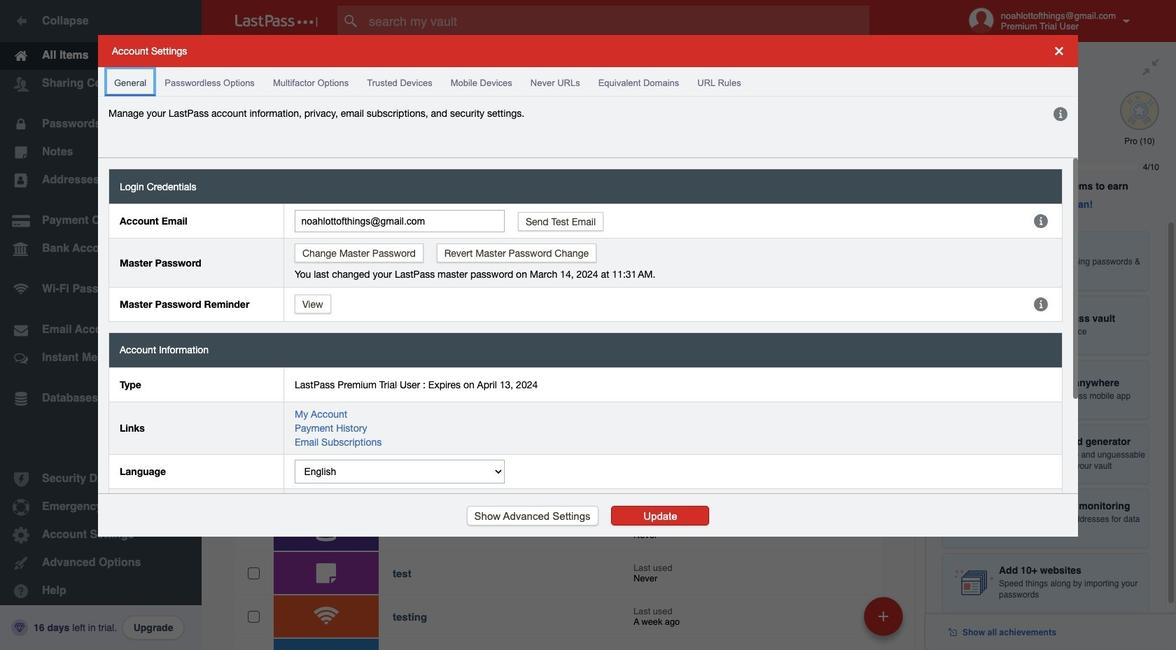 Task type: locate. For each thing, give the bounding box(es) containing it.
new item navigation
[[859, 593, 912, 651]]

Search search field
[[338, 6, 897, 36]]

new item image
[[879, 612, 889, 622]]

lastpass image
[[235, 15, 318, 27]]



Task type: vqa. For each thing, say whether or not it's contained in the screenshot.
the New item icon
yes



Task type: describe. For each thing, give the bounding box(es) containing it.
search my vault text field
[[338, 6, 897, 36]]

main navigation navigation
[[0, 0, 202, 651]]

vault options navigation
[[202, 42, 926, 84]]



